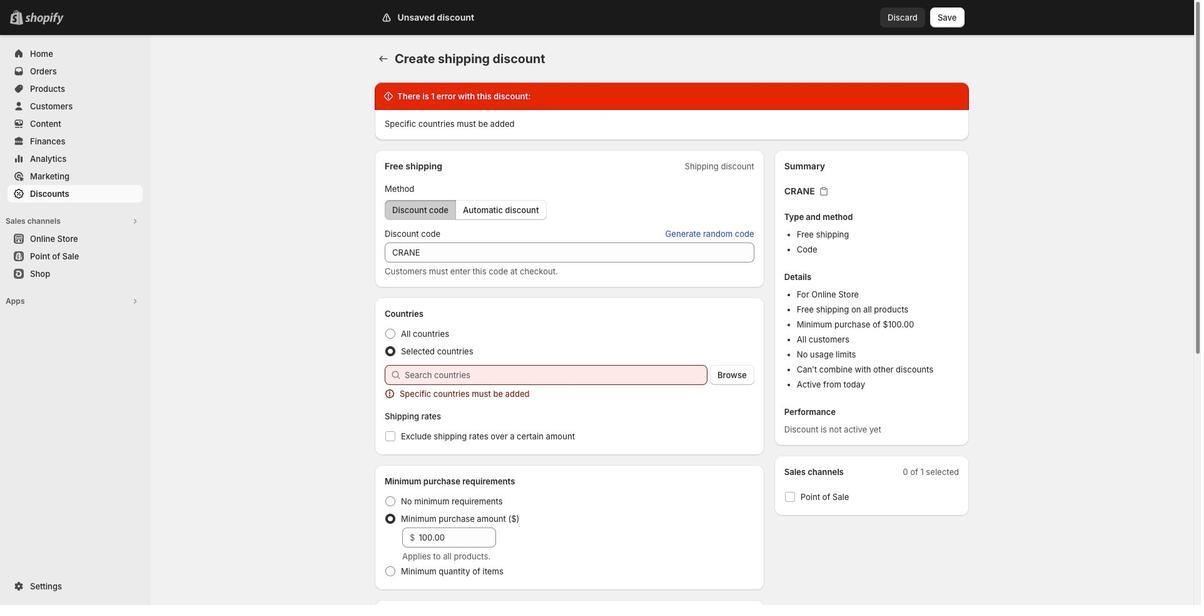 Task type: locate. For each thing, give the bounding box(es) containing it.
None text field
[[385, 243, 755, 263]]

Search countries text field
[[405, 366, 708, 386]]



Task type: describe. For each thing, give the bounding box(es) containing it.
shopify image
[[25, 13, 64, 25]]

0.00 text field
[[419, 528, 496, 548]]



